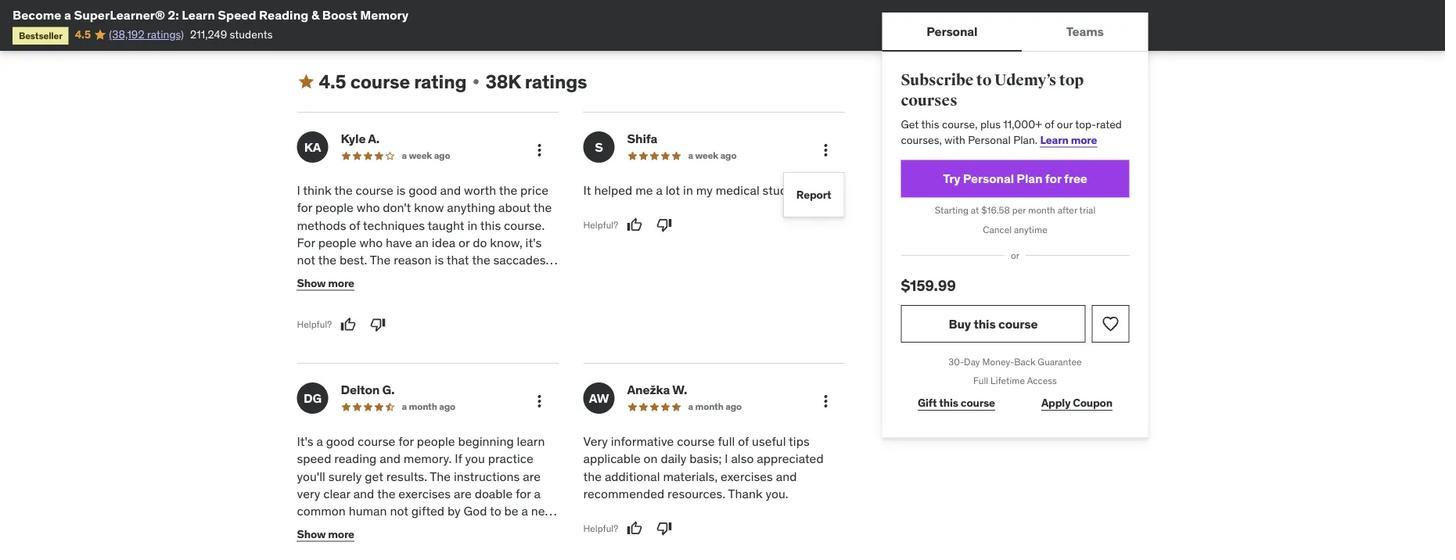 Task type: vqa. For each thing, say whether or not it's contained in the screenshot.
people
yes



Task type: describe. For each thing, give the bounding box(es) containing it.
1 horizontal spatial xsmall image
[[470, 76, 483, 88]]

month for very informative course full of useful tips applicable on daily basis; i also appreciated the additional materials, exercises and recommended resources. thank you.
[[696, 401, 724, 413]]

beginning
[[458, 433, 514, 449]]

mark review by anežka w. as unhelpful image
[[657, 521, 673, 537]]

bestseller
[[19, 29, 62, 41]]

or inside i think the course is good and worth the price for people who don't know anything about the methods of techniques taught in this course. for people who have an idea or do know, it's not the best. the reason is that the saccades part is not as in-depth as it should be, especially since it's the core technique to help improve your reading to a speed reader
[[459, 235, 470, 251]]

by
[[448, 504, 461, 520]]

speed inside i think the course is good and worth the price for people who don't know anything about the methods of techniques taught in this course. for people who have an idea or do know, it's not the best. the reason is that the saccades part is not as in-depth as it should be, especially since it's the core technique to help improve your reading to a speed reader
[[441, 305, 476, 321]]

our
[[1058, 117, 1073, 131]]

techniques inside i think the course is good and worth the price for people who don't know anything about the methods of techniques taught in this course. for people who have an idea or do know, it's not the best. the reason is that the saccades part is not as in-depth as it should be, especially since it's the core technique to help improve your reading to a speed reader
[[363, 217, 425, 233]]

human
[[349, 504, 387, 520]]

full
[[718, 433, 735, 449]]

subscribe to udemy's top courses
[[901, 71, 1084, 110]]

give
[[467, 521, 490, 537]]

try
[[943, 171, 961, 187]]

a up it helped me a lot in my medical studies
[[689, 150, 694, 162]]

1 horizontal spatial are
[[523, 468, 541, 485]]

and up human
[[354, 486, 374, 502]]

0 vertical spatial xsmall image
[[358, 17, 370, 30]]

not up however
[[390, 504, 409, 520]]

top
[[1060, 71, 1084, 90]]

i think the course is good and worth the price for people who don't know anything about the methods of techniques taught in this course. for people who have an idea or do know, it's not the best. the reason is that the saccades part is not as in-depth as it should be, especially since it's the core technique to help improve your reading to a speed reader
[[297, 182, 553, 321]]

this for get this course, plus 11,000+ of our top-rated courses, with personal plan.
[[922, 117, 940, 131]]

a up "memory."
[[402, 401, 407, 413]]

ago for kyle a.
[[434, 150, 450, 162]]

reader
[[479, 305, 515, 321]]

2 as from the left
[[424, 270, 436, 286]]

course up a.
[[350, 70, 410, 93]]

&
[[312, 7, 320, 23]]

in inside i think the course is good and worth the price for people who don't know anything about the methods of techniques taught in this course. for people who have an idea or do know, it's not the best. the reason is that the saccades part is not as in-depth as it should be, especially since it's the core technique to help improve your reading to a speed reader
[[468, 217, 478, 233]]

anytime
[[1015, 224, 1048, 236]]

since inside it's a good course for people beginning learn speed reading and memory. if you practice you'll surely get results. the instructions are very clear and the exercises are doable for a common human not gifted by god to be a nerd since the birth, however imma give a 4.5 but not 5 because i felt like it was missing some techniques on how to not lose focu
[[297, 521, 327, 537]]

1 vertical spatial who
[[360, 235, 383, 251]]

try personal plan for free
[[943, 171, 1088, 187]]

2:
[[168, 7, 179, 23]]

helpful? for s
[[584, 219, 619, 231]]

$159.99
[[901, 276, 956, 295]]

mark review by kyle a. as helpful image
[[341, 317, 356, 333]]

$16.58
[[982, 204, 1011, 216]]

teams button
[[1022, 13, 1149, 50]]

of inside the get this course, plus 11,000+ of our top-rated courses, with personal plan.
[[1045, 117, 1055, 131]]

part
[[297, 270, 320, 286]]

clear
[[323, 486, 351, 502]]

a week ago for shifa
[[689, 150, 737, 162]]

for up be
[[516, 486, 531, 502]]

lose
[[441, 556, 464, 561]]

be,
[[490, 270, 507, 286]]

kyle a.
[[341, 131, 380, 147]]

useful
[[752, 433, 786, 449]]

informative
[[611, 433, 674, 449]]

surely
[[329, 468, 362, 485]]

1 horizontal spatial is
[[397, 182, 406, 198]]

starting at $16.58 per month after trial cancel anytime
[[935, 204, 1096, 236]]

reading inside it's a good course for people beginning learn speed reading and memory. if you practice you'll surely get results. the instructions are very clear and the exercises are doable for a common human not gifted by god to be a nerd since the birth, however imma give a 4.5 but not 5 because i felt like it was missing some techniques on how to not lose focu
[[334, 451, 377, 467]]

a right "give"
[[493, 521, 500, 537]]

a week ago for kyle a.
[[402, 150, 450, 162]]

course down the full
[[961, 396, 996, 410]]

of inside i think the course is good and worth the price for people who don't know anything about the methods of techniques taught in this course. for people who have an idea or do know, it's not the best. the reason is that the saccades part is not as in-depth as it should be, especially since it's the core technique to help improve your reading to a speed reader
[[349, 217, 360, 233]]

medium image
[[297, 73, 316, 91]]

mark review by shifa as helpful image
[[627, 217, 643, 233]]

instructions
[[454, 468, 520, 485]]

anežka w.
[[627, 382, 688, 398]]

a inside i think the course is good and worth the price for people who don't know anything about the methods of techniques taught in this course. for people who have an idea or do know, it's not the best. the reason is that the saccades part is not as in-depth as it should be, especially since it's the core technique to help improve your reading to a speed reader
[[432, 305, 438, 321]]

lot
[[666, 182, 680, 198]]

rating
[[414, 70, 467, 93]]

and inside i think the course is good and worth the price for people who don't know anything about the methods of techniques taught in this course. for people who have an idea or do know, it's not the best. the reason is that the saccades part is not as in-depth as it should be, especially since it's the core technique to help improve your reading to a speed reader
[[440, 182, 461, 198]]

day
[[965, 356, 981, 368]]

missing
[[465, 539, 508, 555]]

more for show more button related to delton g.
[[328, 527, 355, 542]]

0 horizontal spatial learn
[[182, 7, 215, 23]]

my
[[697, 182, 713, 198]]

become
[[13, 7, 61, 23]]

show more for delton g.
[[297, 527, 355, 542]]

the up part on the left of the page
[[318, 252, 337, 268]]

ago for anežka w.
[[726, 401, 742, 413]]

for up "memory."
[[399, 433, 414, 449]]

the right the think
[[334, 182, 353, 198]]

gift this course
[[918, 396, 996, 410]]

very
[[297, 486, 320, 502]]

ratings
[[525, 70, 588, 93]]

the up the because
[[329, 521, 348, 537]]

however
[[383, 521, 430, 537]]

like
[[407, 539, 426, 555]]

in-
[[372, 270, 388, 286]]

a up basis;
[[689, 401, 694, 413]]

plus
[[981, 117, 1001, 131]]

udemy's
[[995, 71, 1057, 90]]

show more for kyle a.
[[297, 276, 355, 290]]

don't
[[383, 200, 411, 216]]

30-
[[949, 356, 965, 368]]

i inside it's a good course for people beginning learn speed reading and memory. if you practice you'll surely get results. the instructions are very clear and the exercises are doable for a common human not gifted by god to be a nerd since the birth, however imma give a 4.5 but not 5 because i felt like it was missing some techniques on how to not lose focu
[[379, 539, 382, 555]]

have
[[386, 235, 412, 251]]

get
[[365, 468, 384, 485]]

1 vertical spatial it's
[[388, 287, 404, 303]]

idea
[[432, 235, 456, 251]]

full
[[974, 375, 989, 387]]

1 as from the left
[[357, 270, 369, 286]]

for inside i think the course is good and worth the price for people who don't know anything about the methods of techniques taught in this course. for people who have an idea or do know, it's not the best. the reason is that the saccades part is not as in-depth as it should be, especially since it's the core technique to help improve your reading to a speed reader
[[297, 200, 312, 216]]

the down depth
[[407, 287, 425, 303]]

tab list containing personal
[[883, 13, 1149, 52]]

buy this course button
[[901, 305, 1086, 343]]

week for shifa
[[696, 150, 719, 162]]

month for it's a good course for people beginning learn speed reading and memory. if you practice you'll surely get results. the instructions are very clear and the exercises are doable for a common human not gifted by god to be a nerd since the birth, however imma give a 4.5 but not 5 because i felt like it was missing some techniques on how to not lose focu
[[409, 401, 437, 413]]

to left be
[[490, 504, 502, 520]]

know,
[[490, 235, 523, 251]]

the up "about"
[[499, 182, 518, 198]]

your
[[345, 305, 369, 321]]

how
[[379, 556, 402, 561]]

course inside 'button'
[[999, 316, 1038, 332]]

helped
[[595, 182, 633, 198]]

to inside the subscribe to udemy's top courses
[[977, 71, 992, 90]]

results.
[[387, 468, 427, 485]]

exercises inside very informative course full of useful tips applicable on daily basis; i also appreciated the additional materials, exercises and recommended resources. thank you.
[[721, 468, 773, 485]]

show more inside button
[[297, 16, 355, 30]]

2 vertical spatial personal
[[964, 171, 1015, 187]]

not down like
[[420, 556, 438, 561]]

delton
[[341, 382, 380, 398]]

on inside it's a good course for people beginning learn speed reading and memory. if you practice you'll surely get results. the instructions are very clear and the exercises are doable for a common human not gifted by god to be a nerd since the birth, however imma give a 4.5 but not 5 because i felt like it was missing some techniques on how to not lose focu
[[362, 556, 376, 561]]

the down "get"
[[377, 486, 396, 502]]

an
[[415, 235, 429, 251]]

studies
[[763, 182, 804, 198]]

not left 5
[[297, 539, 316, 555]]

it inside it's a good course for people beginning learn speed reading and memory. if you practice you'll surely get results. the instructions are very clear and the exercises are doable for a common human not gifted by god to be a nerd since the birth, however imma give a 4.5 but not 5 because i felt like it was missing some techniques on how to not lose focu
[[429, 539, 437, 555]]

it
[[584, 182, 591, 198]]

gifted
[[412, 504, 445, 520]]

to left help
[[514, 287, 526, 303]]

basis;
[[690, 451, 722, 467]]

cancel
[[983, 224, 1012, 236]]

speed inside it's a good course for people beginning learn speed reading and memory. if you practice you'll surely get results. the instructions are very clear and the exercises are doable for a common human not gifted by god to be a nerd since the birth, however imma give a 4.5 but not 5 because i felt like it was missing some techniques on how to not lose focu
[[297, 451, 331, 467]]

speed
[[218, 7, 256, 23]]

birth,
[[351, 521, 380, 537]]

should
[[450, 270, 487, 286]]

for left the free
[[1046, 171, 1062, 187]]

core
[[428, 287, 453, 303]]

access
[[1028, 375, 1058, 387]]

appreciated
[[757, 451, 824, 467]]

w.
[[673, 382, 688, 398]]

month inside starting at $16.58 per month after trial cancel anytime
[[1029, 204, 1056, 216]]

boost
[[322, 7, 358, 23]]

taught
[[428, 217, 465, 233]]

1 vertical spatial is
[[435, 252, 444, 268]]

reading inside i think the course is good and worth the price for people who don't know anything about the methods of techniques taught in this course. for people who have an idea or do know, it's not the best. the reason is that the saccades part is not as in-depth as it should be, especially since it's the core technique to help improve your reading to a speed reader
[[372, 305, 415, 321]]

the down "do"
[[472, 252, 491, 268]]

trial
[[1080, 204, 1096, 216]]

1 show more button from the top
[[297, 8, 370, 39]]

a up don't
[[402, 150, 407, 162]]

subscribe
[[901, 71, 974, 90]]

apply
[[1042, 396, 1071, 410]]

shifa
[[627, 131, 658, 147]]

after
[[1058, 204, 1078, 216]]

4.5 for 4.5 course rating
[[319, 70, 346, 93]]

daily
[[661, 451, 687, 467]]

this inside i think the course is good and worth the price for people who don't know anything about the methods of techniques taught in this course. for people who have an idea or do know, it's not the best. the reason is that the saccades part is not as in-depth as it should be, especially since it's the core technique to help improve your reading to a speed reader
[[481, 217, 501, 233]]

a month ago for g.
[[402, 401, 456, 413]]

this for buy this course
[[974, 316, 996, 332]]

rated
[[1097, 117, 1123, 131]]

show for kyle a.
[[297, 276, 326, 290]]

learn more
[[1041, 133, 1098, 147]]

the inside very informative course full of useful tips applicable on daily basis; i also appreciated the additional materials, exercises and recommended resources. thank you.
[[584, 468, 602, 485]]

especially
[[297, 287, 352, 303]]



Task type: locate. For each thing, give the bounding box(es) containing it.
show more button for delton g.
[[297, 519, 355, 550]]

1 show more from the top
[[297, 16, 355, 30]]

1 vertical spatial exercises
[[399, 486, 451, 502]]

1 horizontal spatial exercises
[[721, 468, 773, 485]]

exercises up gifted
[[399, 486, 451, 502]]

this inside buy this course 'button'
[[974, 316, 996, 332]]

very
[[584, 433, 608, 449]]

additional
[[605, 468, 660, 485]]

i left also
[[725, 451, 728, 467]]

a right become
[[64, 7, 71, 23]]

30-day money-back guarantee full lifetime access
[[949, 356, 1082, 387]]

a right be
[[522, 504, 528, 520]]

also
[[731, 451, 754, 467]]

2 horizontal spatial is
[[435, 252, 444, 268]]

2 vertical spatial of
[[738, 433, 749, 449]]

exercises
[[721, 468, 773, 485], [399, 486, 451, 502]]

techniques down don't
[[363, 217, 425, 233]]

ago up if
[[439, 401, 456, 413]]

1 horizontal spatial the
[[430, 468, 451, 485]]

ago for shifa
[[721, 150, 737, 162]]

technique
[[456, 287, 511, 303]]

personal button
[[883, 13, 1022, 50]]

in down anything
[[468, 217, 478, 233]]

a
[[64, 7, 71, 23], [402, 150, 407, 162], [689, 150, 694, 162], [656, 182, 663, 198], [432, 305, 438, 321], [402, 401, 407, 413], [689, 401, 694, 413], [317, 433, 323, 449], [534, 486, 541, 502], [522, 504, 528, 520], [493, 521, 500, 537]]

1 vertical spatial show
[[297, 276, 326, 290]]

1 horizontal spatial a month ago
[[689, 401, 742, 413]]

personal inside button
[[927, 23, 978, 39]]

0 vertical spatial helpful?
[[584, 219, 619, 231]]

2 show more from the top
[[297, 276, 355, 290]]

1 a month ago from the left
[[402, 401, 456, 413]]

reading up surely
[[334, 451, 377, 467]]

1 vertical spatial xsmall image
[[470, 76, 483, 88]]

2 horizontal spatial i
[[725, 451, 728, 467]]

it right like
[[429, 539, 437, 555]]

1 horizontal spatial i
[[379, 539, 382, 555]]

0 vertical spatial i
[[297, 182, 300, 198]]

0 horizontal spatial 4.5
[[75, 27, 91, 41]]

0 vertical spatial show
[[297, 16, 326, 30]]

the down "memory."
[[430, 468, 451, 485]]

this right buy
[[974, 316, 996, 332]]

reading
[[259, 7, 309, 23]]

0 vertical spatial of
[[1045, 117, 1055, 131]]

4.5 inside it's a good course for people beginning learn speed reading and memory. if you practice you'll surely get results. the instructions are very clear and the exercises are doable for a common human not gifted by god to be a nerd since the birth, however imma give a 4.5 but not 5 because i felt like it was missing some techniques on how to not lose focu
[[503, 521, 520, 537]]

show more left memory
[[297, 16, 355, 30]]

1 horizontal spatial good
[[409, 182, 437, 198]]

3 show more from the top
[[297, 527, 355, 542]]

ago
[[434, 150, 450, 162], [721, 150, 737, 162], [439, 401, 456, 413], [726, 401, 742, 413]]

1 horizontal spatial in
[[683, 182, 694, 198]]

exercises inside it's a good course for people beginning learn speed reading and memory. if you practice you'll surely get results. the instructions are very clear and the exercises are doable for a common human not gifted by god to be a nerd since the birth, however imma give a 4.5 but not 5 because i felt like it was missing some techniques on how to not lose focu
[[399, 486, 451, 502]]

on down the because
[[362, 556, 376, 561]]

to left udemy's
[[977, 71, 992, 90]]

try personal plan for free link
[[901, 160, 1130, 198]]

show
[[297, 16, 326, 30], [297, 276, 326, 290], [297, 527, 326, 542]]

a down core
[[432, 305, 438, 321]]

techniques
[[363, 217, 425, 233], [297, 556, 359, 561]]

1 horizontal spatial speed
[[441, 305, 476, 321]]

course up basis;
[[677, 433, 715, 449]]

do
[[473, 235, 487, 251]]

wishlist image
[[1102, 315, 1121, 333]]

0 vertical spatial people
[[315, 200, 354, 216]]

0 horizontal spatial techniques
[[297, 556, 359, 561]]

1 horizontal spatial it
[[439, 270, 447, 286]]

0 horizontal spatial month
[[409, 401, 437, 413]]

and down "appreciated"
[[776, 468, 797, 485]]

0 horizontal spatial the
[[370, 252, 391, 268]]

show more down common
[[297, 527, 355, 542]]

ago up know
[[434, 150, 450, 162]]

the inside it's a good course for people beginning learn speed reading and memory. if you practice you'll surely get results. the instructions are very clear and the exercises are doable for a common human not gifted by god to be a nerd since the birth, however imma give a 4.5 but not 5 because i felt like it was missing some techniques on how to not lose focu
[[430, 468, 451, 485]]

the inside i think the course is good and worth the price for people who don't know anything about the methods of techniques taught in this course. for people who have an idea or do know, it's not the best. the reason is that the saccades part is not as in-depth as it should be, especially since it's the core technique to help improve your reading to a speed reader
[[370, 252, 391, 268]]

1 horizontal spatial week
[[696, 150, 719, 162]]

coupon
[[1073, 396, 1113, 410]]

to down core
[[417, 305, 429, 321]]

more for show more button for kyle a.
[[328, 276, 355, 290]]

i left felt
[[379, 539, 382, 555]]

0 vertical spatial on
[[644, 451, 658, 467]]

resources.
[[668, 486, 726, 502]]

depth
[[388, 270, 420, 286]]

price
[[521, 182, 549, 198]]

course.
[[504, 217, 545, 233]]

course up don't
[[356, 182, 394, 198]]

of left our
[[1045, 117, 1055, 131]]

buy
[[949, 316, 972, 332]]

1 vertical spatial the
[[430, 468, 451, 485]]

mark review by anežka w. as helpful image
[[627, 521, 643, 537]]

not down for
[[297, 252, 316, 268]]

1 vertical spatial show more button
[[297, 268, 355, 299]]

2 show from the top
[[297, 276, 326, 290]]

0 vertical spatial exercises
[[721, 468, 773, 485]]

0 horizontal spatial week
[[409, 150, 432, 162]]

i inside i think the course is good and worth the price for people who don't know anything about the methods of techniques taught in this course. for people who have an idea or do know, it's not the best. the reason is that the saccades part is not as in-depth as it should be, especially since it's the core technique to help improve your reading to a speed reader
[[297, 182, 300, 198]]

reason
[[394, 252, 432, 268]]

course up back
[[999, 316, 1038, 332]]

0 horizontal spatial in
[[468, 217, 478, 233]]

1 vertical spatial 4.5
[[319, 70, 346, 93]]

2 vertical spatial show
[[297, 527, 326, 542]]

this inside the get this course, plus 11,000+ of our top-rated courses, with personal plan.
[[922, 117, 940, 131]]

a week ago up know
[[402, 150, 450, 162]]

helpful? for aw
[[584, 523, 619, 535]]

more
[[328, 16, 355, 30], [1071, 133, 1098, 147], [328, 276, 355, 290], [328, 527, 355, 542]]

and inside very informative course full of useful tips applicable on daily basis; i also appreciated the additional materials, exercises and recommended resources. thank you.
[[776, 468, 797, 485]]

more down best.
[[328, 276, 355, 290]]

1 horizontal spatial of
[[738, 433, 749, 449]]

good inside i think the course is good and worth the price for people who don't know anything about the methods of techniques taught in this course. for people who have an idea or do know, it's not the best. the reason is that the saccades part is not as in-depth as it should be, especially since it's the core technique to help improve your reading to a speed reader
[[409, 182, 437, 198]]

1 vertical spatial reading
[[334, 451, 377, 467]]

1 vertical spatial since
[[297, 521, 327, 537]]

1 vertical spatial helpful?
[[297, 319, 332, 331]]

helpful? down especially
[[297, 319, 332, 331]]

per
[[1013, 204, 1027, 216]]

tab list
[[883, 13, 1149, 52]]

helpful? left mark review by shifa as helpful icon
[[584, 219, 619, 231]]

week for kyle a.
[[409, 150, 432, 162]]

exercises up the thank
[[721, 468, 773, 485]]

0 vertical spatial since
[[355, 287, 385, 303]]

(38,192 ratings)
[[109, 27, 184, 41]]

2 vertical spatial i
[[379, 539, 382, 555]]

4.5 down superlearner® at the top left
[[75, 27, 91, 41]]

since down common
[[297, 521, 327, 537]]

good inside it's a good course for people beginning learn speed reading and memory. if you practice you'll surely get results. the instructions are very clear and the exercises are doable for a common human not gifted by god to be a nerd since the birth, however imma give a 4.5 but not 5 because i felt like it was missing some techniques on how to not lose focu
[[326, 433, 355, 449]]

4.5
[[75, 27, 91, 41], [319, 70, 346, 93], [503, 521, 520, 537]]

nerd
[[531, 504, 557, 520]]

4.5 course rating
[[319, 70, 467, 93]]

show more
[[297, 16, 355, 30], [297, 276, 355, 290], [297, 527, 355, 542]]

people down "methods"
[[318, 235, 357, 251]]

on
[[644, 451, 658, 467], [362, 556, 376, 561]]

a month ago for w.
[[689, 401, 742, 413]]

0 vertical spatial speed
[[441, 305, 476, 321]]

0 horizontal spatial good
[[326, 433, 355, 449]]

the up in-
[[370, 252, 391, 268]]

helpful? left mark review by anežka w. as helpful icon
[[584, 523, 619, 535]]

2 vertical spatial people
[[417, 433, 455, 449]]

people inside it's a good course for people beginning learn speed reading and memory. if you practice you'll surely get results. the instructions are very clear and the exercises are doable for a common human not gifted by god to be a nerd since the birth, however imma give a 4.5 but not 5 because i felt like it was missing some techniques on how to not lose focu
[[417, 433, 455, 449]]

2 vertical spatial 4.5
[[503, 521, 520, 537]]

1 horizontal spatial or
[[1011, 249, 1020, 262]]

doable
[[475, 486, 513, 502]]

0 horizontal spatial exercises
[[399, 486, 451, 502]]

know
[[414, 200, 444, 216]]

0 vertical spatial learn
[[182, 7, 215, 23]]

since inside i think the course is good and worth the price for people who don't know anything about the methods of techniques taught in this course. for people who have an idea or do know, it's not the best. the reason is that the saccades part is not as in-depth as it should be, especially since it's the core technique to help improve your reading to a speed reader
[[355, 287, 385, 303]]

personal up $16.58
[[964, 171, 1015, 187]]

show more up improve
[[297, 276, 355, 290]]

2 a week ago from the left
[[689, 150, 737, 162]]

is up don't
[[397, 182, 406, 198]]

with
[[945, 133, 966, 147]]

speed up the you'll
[[297, 451, 331, 467]]

common
[[297, 504, 346, 520]]

1 vertical spatial good
[[326, 433, 355, 449]]

course inside it's a good course for people beginning learn speed reading and memory. if you practice you'll surely get results. the instructions are very clear and the exercises are doable for a common human not gifted by god to be a nerd since the birth, however imma give a 4.5 but not 5 because i felt like it was missing some techniques on how to not lose focu
[[358, 433, 396, 449]]

2 week from the left
[[696, 150, 719, 162]]

additional actions for review by anežka w. image
[[817, 392, 836, 411]]

a month ago up full
[[689, 401, 742, 413]]

2 vertical spatial helpful?
[[584, 523, 619, 535]]

mark review by shifa as unhelpful image
[[657, 217, 673, 233]]

are
[[523, 468, 541, 485], [454, 486, 472, 502]]

1 vertical spatial in
[[468, 217, 478, 233]]

month up anytime
[[1029, 204, 1056, 216]]

additional actions for review by delton g. image
[[530, 392, 549, 411]]

a up nerd
[[534, 486, 541, 502]]

or
[[459, 235, 470, 251], [1011, 249, 1020, 262]]

ago up full
[[726, 401, 742, 413]]

it up core
[[439, 270, 447, 286]]

i left the think
[[297, 182, 300, 198]]

since down in-
[[355, 287, 385, 303]]

additional actions for review by kyle a. image
[[530, 141, 549, 160]]

0 horizontal spatial xsmall image
[[358, 17, 370, 30]]

0 vertical spatial it
[[439, 270, 447, 286]]

2 a month ago from the left
[[689, 401, 742, 413]]

month up "memory."
[[409, 401, 437, 413]]

g.
[[382, 382, 395, 398]]

mark review by kyle a. as unhelpful image
[[370, 317, 386, 333]]

2 show more button from the top
[[297, 268, 355, 299]]

good right the it's
[[326, 433, 355, 449]]

about
[[499, 200, 531, 216]]

for
[[1046, 171, 1062, 187], [297, 200, 312, 216], [399, 433, 414, 449], [516, 486, 531, 502]]

it inside i think the course is good and worth the price for people who don't know anything about the methods of techniques taught in this course. for people who have an idea or do know, it's not the best. the reason is that the saccades part is not as in-depth as it should be, especially since it's the core technique to help improve your reading to a speed reader
[[439, 270, 447, 286]]

it's
[[297, 433, 314, 449]]

0 horizontal spatial of
[[349, 217, 360, 233]]

of inside very informative course full of useful tips applicable on daily basis; i also appreciated the additional materials, exercises and recommended resources. thank you.
[[738, 433, 749, 449]]

3 show more button from the top
[[297, 519, 355, 550]]

1 horizontal spatial it's
[[526, 235, 542, 251]]

teams
[[1067, 23, 1104, 39]]

this inside gift this course link
[[940, 396, 959, 410]]

be
[[505, 504, 519, 520]]

s
[[595, 139, 603, 155]]

0 vertical spatial is
[[397, 182, 406, 198]]

but
[[523, 521, 542, 537]]

students
[[230, 27, 273, 41]]

a left lot
[[656, 182, 663, 198]]

1 horizontal spatial techniques
[[363, 217, 425, 233]]

techniques inside it's a good course for people beginning learn speed reading and memory. if you practice you'll surely get results. the instructions are very clear and the exercises are doable for a common human not gifted by god to be a nerd since the birth, however imma give a 4.5 but not 5 because i felt like it was missing some techniques on how to not lose focu
[[297, 556, 359, 561]]

think
[[303, 182, 332, 198]]

it's
[[526, 235, 542, 251], [388, 287, 404, 303]]

1 vertical spatial on
[[362, 556, 376, 561]]

for down the think
[[297, 200, 312, 216]]

in right lot
[[683, 182, 694, 198]]

more for 1st show more button
[[328, 16, 355, 30]]

memory.
[[404, 451, 452, 467]]

1 week from the left
[[409, 150, 432, 162]]

get this course, plus 11,000+ of our top-rated courses, with personal plan.
[[901, 117, 1123, 147]]

applicable
[[584, 451, 641, 467]]

2 vertical spatial show more button
[[297, 519, 355, 550]]

2 vertical spatial show more
[[297, 527, 355, 542]]

1 vertical spatial personal
[[969, 133, 1011, 147]]

help
[[529, 287, 553, 303]]

1 vertical spatial show more
[[297, 276, 355, 290]]

1 horizontal spatial on
[[644, 451, 658, 467]]

as left in-
[[357, 270, 369, 286]]

1 a week ago from the left
[[402, 150, 450, 162]]

people up "memory."
[[417, 433, 455, 449]]

a week ago
[[402, 150, 450, 162], [689, 150, 737, 162]]

4.5 right medium image
[[319, 70, 346, 93]]

the down price
[[534, 200, 552, 216]]

it
[[439, 270, 447, 286], [429, 539, 437, 555]]

0 vertical spatial reading
[[372, 305, 415, 321]]

0 horizontal spatial since
[[297, 521, 327, 537]]

course inside very informative course full of useful tips applicable on daily basis; i also appreciated the additional materials, exercises and recommended resources. thank you.
[[677, 433, 715, 449]]

1 horizontal spatial learn
[[1041, 133, 1069, 147]]

4.5 for 4.5
[[75, 27, 91, 41]]

1 horizontal spatial month
[[696, 401, 724, 413]]

0 vertical spatial 4.5
[[75, 27, 91, 41]]

on inside very informative course full of useful tips applicable on daily basis; i also appreciated the additional materials, exercises and recommended resources. thank you.
[[644, 451, 658, 467]]

2 horizontal spatial 4.5
[[503, 521, 520, 537]]

0 vertical spatial techniques
[[363, 217, 425, 233]]

ago for delton g.
[[439, 401, 456, 413]]

course inside i think the course is good and worth the price for people who don't know anything about the methods of techniques taught in this course. for people who have an idea or do know, it's not the best. the reason is that the saccades part is not as in-depth as it should be, especially since it's the core technique to help improve your reading to a speed reader
[[356, 182, 394, 198]]

some
[[511, 539, 542, 555]]

this up the courses,
[[922, 117, 940, 131]]

1 vertical spatial learn
[[1041, 133, 1069, 147]]

3 show from the top
[[297, 527, 326, 542]]

0 horizontal spatial are
[[454, 486, 472, 502]]

money-
[[983, 356, 1015, 368]]

who left don't
[[357, 200, 380, 216]]

good up know
[[409, 182, 437, 198]]

good
[[409, 182, 437, 198], [326, 433, 355, 449]]

more down top-
[[1071, 133, 1098, 147]]

because
[[329, 539, 376, 555]]

2 vertical spatial is
[[323, 270, 332, 286]]

of right "methods"
[[349, 217, 360, 233]]

the
[[334, 182, 353, 198], [499, 182, 518, 198], [534, 200, 552, 216], [318, 252, 337, 268], [472, 252, 491, 268], [407, 287, 425, 303], [584, 468, 602, 485], [377, 486, 396, 502], [329, 521, 348, 537]]

materials,
[[663, 468, 718, 485]]

0 horizontal spatial a month ago
[[402, 401, 456, 413]]

0 vertical spatial good
[[409, 182, 437, 198]]

0 horizontal spatial or
[[459, 235, 470, 251]]

1 vertical spatial i
[[725, 451, 728, 467]]

is down the idea
[[435, 252, 444, 268]]

is up especially
[[323, 270, 332, 286]]

recommended
[[584, 486, 665, 502]]

this for gift this course
[[940, 396, 959, 410]]

xsmall image
[[358, 17, 370, 30], [470, 76, 483, 88]]

course,
[[943, 117, 978, 131]]

learn down our
[[1041, 133, 1069, 147]]

1 vertical spatial people
[[318, 235, 357, 251]]

personal up subscribe
[[927, 23, 978, 39]]

improve
[[297, 305, 342, 321]]

this right gift
[[940, 396, 959, 410]]

0 vertical spatial who
[[357, 200, 380, 216]]

show for delton g.
[[297, 527, 326, 542]]

2 horizontal spatial month
[[1029, 204, 1056, 216]]

a month ago up "memory."
[[402, 401, 456, 413]]

as
[[357, 270, 369, 286], [424, 270, 436, 286]]

more right the &
[[328, 16, 355, 30]]

0 vertical spatial are
[[523, 468, 541, 485]]

plan.
[[1014, 133, 1038, 147]]

personal down plus
[[969, 133, 1011, 147]]

month up full
[[696, 401, 724, 413]]

are up by
[[454, 486, 472, 502]]

additional actions for review by shifa image
[[817, 141, 836, 160]]

i inside very informative course full of useful tips applicable on daily basis; i also appreciated the additional materials, exercises and recommended resources. thank you.
[[725, 451, 728, 467]]

if
[[455, 451, 462, 467]]

a week ago up 'my'
[[689, 150, 737, 162]]

it's down depth
[[388, 287, 404, 303]]

courses,
[[901, 133, 942, 147]]

4.5 down be
[[503, 521, 520, 537]]

5
[[319, 539, 326, 555]]

a right the it's
[[317, 433, 323, 449]]

0 horizontal spatial as
[[357, 270, 369, 286]]

or down anytime
[[1011, 249, 1020, 262]]

and up "get"
[[380, 451, 401, 467]]

0 horizontal spatial speed
[[297, 451, 331, 467]]

methods
[[297, 217, 346, 233]]

0 horizontal spatial it's
[[388, 287, 404, 303]]

1 horizontal spatial since
[[355, 287, 385, 303]]

0 horizontal spatial is
[[323, 270, 332, 286]]

1 horizontal spatial as
[[424, 270, 436, 286]]

0 horizontal spatial a week ago
[[402, 150, 450, 162]]

show more button for kyle a.
[[297, 268, 355, 299]]

0 horizontal spatial on
[[362, 556, 376, 561]]

it helped me a lot in my medical studies
[[584, 182, 804, 198]]

0 vertical spatial it's
[[526, 235, 542, 251]]

show more button up improve
[[297, 268, 355, 299]]

show more button down clear
[[297, 519, 355, 550]]

to down like
[[405, 556, 417, 561]]

show more button up medium image
[[297, 8, 370, 39]]

38k ratings
[[486, 70, 588, 93]]

free
[[1065, 171, 1088, 187]]

a month ago
[[402, 401, 456, 413], [689, 401, 742, 413]]

1 vertical spatial are
[[454, 486, 472, 502]]

practice
[[488, 451, 534, 467]]

anežka
[[627, 382, 670, 398]]

211,249 students
[[190, 27, 273, 41]]

more right 5
[[328, 527, 355, 542]]

reading right your
[[372, 305, 415, 321]]

are down practice
[[523, 468, 541, 485]]

people up "methods"
[[315, 200, 354, 216]]

it's a good course for people beginning learn speed reading and memory. if you practice you'll surely get results. the instructions are very clear and the exercises are doable for a common human not gifted by god to be a nerd since the birth, however imma give a 4.5 but not 5 because i felt like it was missing some techniques on how to not lose focu
[[297, 433, 557, 561]]

show up medium image
[[297, 16, 326, 30]]

1 vertical spatial speed
[[297, 451, 331, 467]]

1 show from the top
[[297, 16, 326, 30]]

i
[[297, 182, 300, 198], [725, 451, 728, 467], [379, 539, 382, 555]]

lifetime
[[991, 375, 1026, 387]]

imma
[[433, 521, 464, 537]]

worth
[[464, 182, 496, 198]]

the down applicable
[[584, 468, 602, 485]]

38k
[[486, 70, 521, 93]]

this
[[922, 117, 940, 131], [481, 217, 501, 233], [974, 316, 996, 332], [940, 396, 959, 410]]

personal inside the get this course, plus 11,000+ of our top-rated courses, with personal plan.
[[969, 133, 1011, 147]]

0 vertical spatial the
[[370, 252, 391, 268]]

1 horizontal spatial a week ago
[[689, 150, 737, 162]]

not down best.
[[335, 270, 354, 286]]



